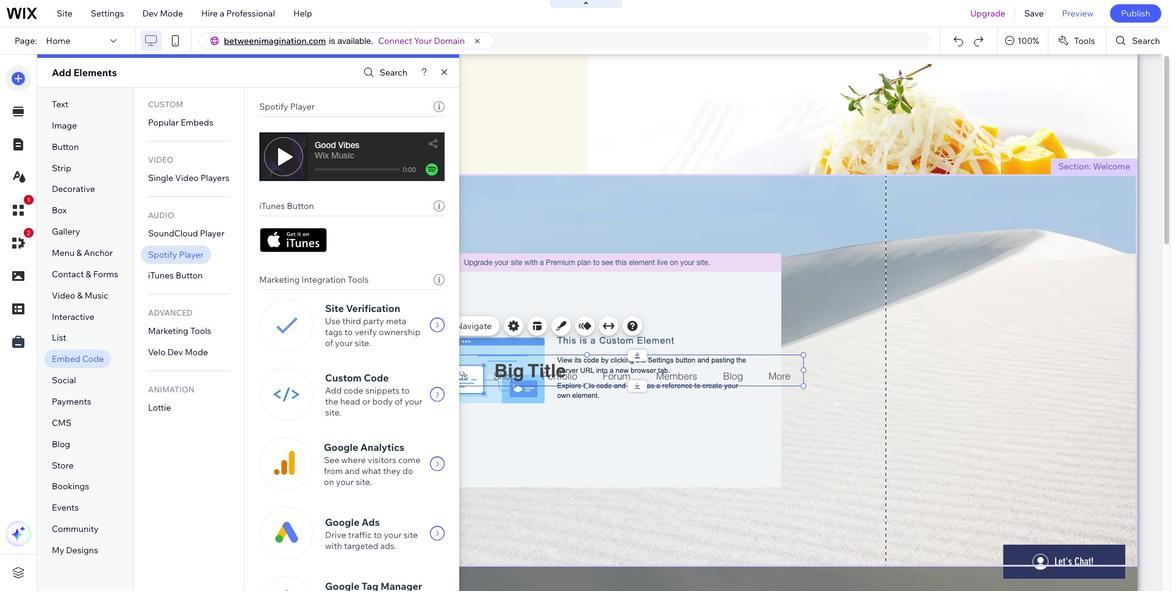Task type: describe. For each thing, give the bounding box(es) containing it.
0 horizontal spatial search
[[380, 67, 407, 78]]

a
[[220, 8, 224, 19]]

third
[[342, 316, 361, 327]]

save button
[[1015, 0, 1053, 27]]

velo dev mode
[[148, 347, 208, 358]]

soundcloud
[[148, 228, 198, 239]]

1 vertical spatial video
[[175, 173, 199, 183]]

players
[[201, 173, 229, 183]]

on
[[324, 477, 334, 488]]

connect
[[378, 35, 412, 46]]

is available. connect your domain
[[329, 35, 465, 46]]

section: welcome
[[1058, 161, 1130, 172]]

of for custom code
[[395, 396, 403, 407]]

audio
[[148, 210, 174, 220]]

1 vertical spatial dev
[[167, 347, 183, 358]]

betweenimagination.com
[[224, 35, 326, 46]]

embed
[[52, 354, 80, 365]]

use
[[325, 316, 340, 327]]

domain
[[434, 35, 465, 46]]

analytics
[[360, 442, 404, 454]]

site verification use third party meta tags to verify ownership of your site.
[[325, 303, 420, 349]]

events
[[52, 503, 79, 514]]

video for video & music
[[52, 290, 75, 301]]

velo
[[148, 347, 165, 358]]

single video players
[[148, 173, 229, 183]]

google for google ads
[[325, 517, 359, 529]]

marketing integration tools
[[259, 274, 369, 285]]

2 vertical spatial player
[[179, 249, 204, 260]]

store
[[52, 460, 73, 471]]

ownership
[[379, 327, 420, 338]]

forms
[[93, 269, 118, 280]]

come
[[398, 455, 420, 466]]

1 horizontal spatial spotify player
[[259, 101, 315, 112]]

to inside google ads drive traffic to your site with targeted ads.
[[374, 530, 382, 541]]

1 horizontal spatial search button
[[1107, 27, 1171, 54]]

0 vertical spatial mode
[[160, 8, 183, 19]]

2
[[27, 229, 31, 237]]

save
[[1024, 8, 1044, 19]]

add inside custom code add code snippets to the head or body of your site.
[[325, 385, 342, 396]]

google for google analytics
[[324, 442, 358, 454]]

1 button
[[5, 195, 34, 223]]

1 horizontal spatial menu
[[413, 321, 436, 332]]

preview
[[1062, 8, 1094, 19]]

1 vertical spatial player
[[200, 228, 225, 239]]

ads.
[[380, 541, 397, 552]]

0 vertical spatial search
[[1132, 35, 1160, 46]]

video for video
[[148, 155, 173, 165]]

music
[[85, 290, 108, 301]]

tools inside button
[[1074, 35, 1095, 46]]

your inside custom code add code snippets to the head or body of your site.
[[405, 396, 422, 407]]

0 vertical spatial player
[[290, 101, 315, 112]]

elements
[[73, 66, 117, 79]]

or
[[362, 396, 370, 407]]

1 horizontal spatial itunes
[[259, 201, 285, 212]]

your inside site verification use third party meta tags to verify ownership of your site.
[[335, 338, 353, 349]]

animation
[[148, 385, 194, 395]]

upgrade
[[970, 8, 1005, 19]]

see
[[324, 455, 339, 466]]

integration
[[301, 274, 346, 285]]

lottie
[[148, 403, 171, 414]]

hire a professional
[[201, 8, 275, 19]]

the
[[325, 396, 338, 407]]

my designs
[[52, 545, 98, 556]]

single
[[148, 173, 173, 183]]

0 horizontal spatial menu
[[52, 248, 75, 259]]

custom for custom code add code snippets to the head or body of your site.
[[325, 372, 362, 384]]

drive
[[325, 530, 346, 541]]

contact & forms
[[52, 269, 118, 280]]

payments
[[52, 396, 91, 407]]

preview button
[[1053, 0, 1103, 27]]

2 button
[[5, 228, 34, 256]]

community
[[52, 524, 99, 535]]

help
[[293, 8, 312, 19]]

text
[[52, 99, 68, 110]]

available.
[[337, 36, 373, 46]]

& for contact
[[86, 269, 91, 280]]

traffic
[[348, 530, 372, 541]]

1 vertical spatial itunes
[[148, 270, 174, 281]]

0 horizontal spatial button
[[52, 141, 79, 152]]

what
[[362, 466, 381, 477]]

0 horizontal spatial search button
[[361, 64, 407, 81]]

designs
[[66, 545, 98, 556]]

cms
[[52, 418, 71, 429]]

dev mode
[[142, 8, 183, 19]]

navigate
[[456, 321, 492, 332]]

from
[[324, 466, 343, 477]]

100%
[[1017, 35, 1039, 46]]

1 vertical spatial itunes button
[[148, 270, 203, 281]]

your
[[414, 35, 432, 46]]

embeds
[[181, 117, 213, 128]]

meta
[[386, 316, 406, 327]]

my
[[52, 545, 64, 556]]

1 horizontal spatial mode
[[185, 347, 208, 358]]

is
[[329, 36, 335, 46]]

popular embeds
[[148, 117, 213, 128]]

video & music
[[52, 290, 108, 301]]



Task type: locate. For each thing, give the bounding box(es) containing it.
0 vertical spatial menu
[[52, 248, 75, 259]]

google
[[324, 442, 358, 454], [325, 517, 359, 529]]

1 horizontal spatial site
[[325, 303, 344, 315]]

they
[[383, 466, 401, 477]]

to inside custom code add code snippets to the head or body of your site.
[[401, 385, 410, 396]]

your down third
[[335, 338, 353, 349]]

0 vertical spatial button
[[52, 141, 79, 152]]

to right snippets
[[401, 385, 410, 396]]

0 vertical spatial &
[[76, 248, 82, 259]]

ads
[[362, 517, 380, 529]]

0 vertical spatial custom
[[148, 99, 183, 109]]

and
[[345, 466, 360, 477]]

advanced
[[148, 308, 193, 318]]

marketing for marketing tools
[[148, 326, 188, 337]]

blog
[[52, 439, 70, 450]]

0 horizontal spatial custom
[[148, 99, 183, 109]]

head
[[340, 396, 360, 407]]

google inside google analytics see where visitors come from and what they do on your site.
[[324, 442, 358, 454]]

tools up velo dev mode at left bottom
[[190, 326, 211, 337]]

site for site verification use third party meta tags to verify ownership of your site.
[[325, 303, 344, 315]]

1 horizontal spatial tools
[[348, 274, 369, 285]]

hire
[[201, 8, 218, 19]]

0 vertical spatial site.
[[355, 338, 371, 349]]

mode
[[160, 8, 183, 19], [185, 347, 208, 358]]

social
[[52, 375, 76, 386]]

0 vertical spatial itunes
[[259, 201, 285, 212]]

search button down publish button on the right top of page
[[1107, 27, 1171, 54]]

site. down party
[[355, 338, 371, 349]]

where
[[341, 455, 366, 466]]

0 horizontal spatial tools
[[190, 326, 211, 337]]

0 horizontal spatial to
[[344, 327, 353, 338]]

site. inside site verification use third party meta tags to verify ownership of your site.
[[355, 338, 371, 349]]

site inside site verification use third party meta tags to verify ownership of your site.
[[325, 303, 344, 315]]

party
[[363, 316, 384, 327]]

search button
[[1107, 27, 1171, 54], [361, 64, 407, 81]]

1 horizontal spatial marketing
[[259, 274, 300, 285]]

video up single
[[148, 155, 173, 165]]

body
[[372, 396, 393, 407]]

1 vertical spatial site
[[325, 303, 344, 315]]

interactive
[[52, 311, 94, 322]]

1 vertical spatial to
[[401, 385, 410, 396]]

& left anchor
[[76, 248, 82, 259]]

marketing
[[259, 274, 300, 285], [148, 326, 188, 337]]

your inside google analytics see where visitors come from and what they do on your site.
[[336, 477, 354, 488]]

1 vertical spatial code
[[364, 372, 389, 384]]

0 vertical spatial spotify player
[[259, 101, 315, 112]]

professional
[[226, 8, 275, 19]]

publish
[[1121, 8, 1150, 19]]

site.
[[355, 338, 371, 349], [325, 407, 341, 418], [356, 477, 372, 488]]

1 vertical spatial button
[[287, 201, 314, 212]]

search down the connect
[[380, 67, 407, 78]]

section:
[[1058, 161, 1091, 172]]

bookings
[[52, 482, 89, 492]]

1 horizontal spatial video
[[148, 155, 173, 165]]

1 vertical spatial custom
[[325, 372, 362, 384]]

1 horizontal spatial to
[[374, 530, 382, 541]]

1 vertical spatial search button
[[361, 64, 407, 81]]

code for custom
[[364, 372, 389, 384]]

marketing left integration
[[259, 274, 300, 285]]

list
[[52, 333, 66, 344]]

& for video
[[77, 290, 83, 301]]

marketing down advanced
[[148, 326, 188, 337]]

itunes button
[[259, 201, 314, 212], [148, 270, 203, 281]]

0 vertical spatial to
[[344, 327, 353, 338]]

tags
[[325, 327, 343, 338]]

player
[[290, 101, 315, 112], [200, 228, 225, 239], [179, 249, 204, 260]]

your inside google ads drive traffic to your site with targeted ads.
[[384, 530, 402, 541]]

tools
[[1074, 35, 1095, 46], [348, 274, 369, 285], [190, 326, 211, 337]]

to inside site verification use third party meta tags to verify ownership of your site.
[[344, 327, 353, 338]]

0 horizontal spatial code
[[82, 354, 104, 365]]

0 horizontal spatial add
[[52, 66, 71, 79]]

mode down marketing tools
[[185, 347, 208, 358]]

add up text at top
[[52, 66, 71, 79]]

publish button
[[1110, 4, 1161, 23]]

site. for site
[[355, 338, 371, 349]]

box
[[52, 205, 67, 216]]

tools down preview button
[[1074, 35, 1095, 46]]

marketing for marketing integration tools
[[259, 274, 300, 285]]

code up snippets
[[364, 372, 389, 384]]

0 vertical spatial add
[[52, 66, 71, 79]]

dev right settings
[[142, 8, 158, 19]]

site
[[404, 530, 418, 541]]

custom up popular
[[148, 99, 183, 109]]

google up 'drive'
[[325, 517, 359, 529]]

soundcloud player
[[148, 228, 225, 239]]

2 horizontal spatial button
[[287, 201, 314, 212]]

2 vertical spatial site.
[[356, 477, 372, 488]]

1 horizontal spatial of
[[395, 396, 403, 407]]

1 vertical spatial marketing
[[148, 326, 188, 337]]

custom inside custom code add code snippets to the head or body of your site.
[[325, 372, 362, 384]]

dev
[[142, 8, 158, 19], [167, 347, 183, 358]]

1 horizontal spatial spotify
[[259, 101, 288, 112]]

0 vertical spatial of
[[325, 338, 333, 349]]

site. inside custom code add code snippets to the head or body of your site.
[[325, 407, 341, 418]]

mode left hire
[[160, 8, 183, 19]]

custom for custom
[[148, 99, 183, 109]]

1 horizontal spatial code
[[364, 372, 389, 384]]

1 horizontal spatial custom
[[325, 372, 362, 384]]

verification
[[346, 303, 400, 315]]

menu right meta
[[413, 321, 436, 332]]

anchor
[[84, 248, 113, 259]]

1 horizontal spatial dev
[[167, 347, 183, 358]]

site up use
[[325, 303, 344, 315]]

visitors
[[368, 455, 396, 466]]

site. for custom
[[325, 407, 341, 418]]

of right "body"
[[395, 396, 403, 407]]

0 vertical spatial tools
[[1074, 35, 1095, 46]]

custom up code
[[325, 372, 362, 384]]

0 vertical spatial code
[[82, 354, 104, 365]]

1 vertical spatial menu
[[413, 321, 436, 332]]

0 horizontal spatial spotify
[[148, 249, 177, 260]]

of down use
[[325, 338, 333, 349]]

manage
[[379, 321, 411, 332]]

site for site
[[57, 8, 72, 19]]

0 horizontal spatial spotify player
[[148, 249, 204, 260]]

your right "body"
[[405, 396, 422, 407]]

tools button
[[1048, 27, 1106, 54]]

add elements
[[52, 66, 117, 79]]

video
[[148, 155, 173, 165], [175, 173, 199, 183], [52, 290, 75, 301]]

0 vertical spatial google
[[324, 442, 358, 454]]

with
[[325, 541, 342, 552]]

your right on
[[336, 477, 354, 488]]

to
[[344, 327, 353, 338], [401, 385, 410, 396], [374, 530, 382, 541]]

settings
[[91, 8, 124, 19]]

& left music
[[77, 290, 83, 301]]

1 horizontal spatial add
[[325, 385, 342, 396]]

0 horizontal spatial itunes button
[[148, 270, 203, 281]]

menu
[[52, 248, 75, 259], [413, 321, 436, 332]]

0 horizontal spatial dev
[[142, 8, 158, 19]]

1 vertical spatial google
[[325, 517, 359, 529]]

1
[[27, 196, 31, 204]]

contact
[[52, 269, 84, 280]]

1 vertical spatial mode
[[185, 347, 208, 358]]

1 vertical spatial site.
[[325, 407, 341, 418]]

& left forms
[[86, 269, 91, 280]]

strip
[[52, 163, 71, 174]]

of inside site verification use third party meta tags to verify ownership of your site.
[[325, 338, 333, 349]]

1 vertical spatial &
[[86, 269, 91, 280]]

itunes
[[259, 201, 285, 212], [148, 270, 174, 281]]

of for site verification
[[325, 338, 333, 349]]

popular
[[148, 117, 179, 128]]

0 horizontal spatial site
[[57, 8, 72, 19]]

home
[[46, 35, 70, 46]]

decorative
[[52, 184, 95, 195]]

dev right velo
[[167, 347, 183, 358]]

google analytics see where visitors come from and what they do on your site.
[[324, 442, 420, 488]]

0 vertical spatial dev
[[142, 8, 158, 19]]

do
[[403, 466, 413, 477]]

code for embed
[[82, 354, 104, 365]]

google inside google ads drive traffic to your site with targeted ads.
[[325, 517, 359, 529]]

to down ads
[[374, 530, 382, 541]]

0 horizontal spatial video
[[52, 290, 75, 301]]

2 horizontal spatial video
[[175, 173, 199, 183]]

video right single
[[175, 173, 199, 183]]

image
[[52, 120, 77, 131]]

1 vertical spatial spotify
[[148, 249, 177, 260]]

0 vertical spatial itunes button
[[259, 201, 314, 212]]

0 vertical spatial marketing
[[259, 274, 300, 285]]

1 horizontal spatial search
[[1132, 35, 1160, 46]]

1 vertical spatial of
[[395, 396, 403, 407]]

site. left or
[[325, 407, 341, 418]]

of inside custom code add code snippets to the head or body of your site.
[[395, 396, 403, 407]]

0 vertical spatial site
[[57, 8, 72, 19]]

add left code
[[325, 385, 342, 396]]

to right tags
[[344, 327, 353, 338]]

0 vertical spatial spotify
[[259, 101, 288, 112]]

2 vertical spatial tools
[[190, 326, 211, 337]]

2 horizontal spatial tools
[[1074, 35, 1095, 46]]

search down publish button on the right top of page
[[1132, 35, 1160, 46]]

welcome
[[1093, 161, 1130, 172]]

code inside custom code add code snippets to the head or body of your site.
[[364, 372, 389, 384]]

0 horizontal spatial itunes
[[148, 270, 174, 281]]

&
[[76, 248, 82, 259], [86, 269, 91, 280], [77, 290, 83, 301]]

your
[[335, 338, 353, 349], [405, 396, 422, 407], [336, 477, 354, 488], [384, 530, 402, 541]]

2 vertical spatial &
[[77, 290, 83, 301]]

tools up the verification
[[348, 274, 369, 285]]

0 horizontal spatial of
[[325, 338, 333, 349]]

2 vertical spatial to
[[374, 530, 382, 541]]

spotify player
[[259, 101, 315, 112], [148, 249, 204, 260]]

code right embed
[[82, 354, 104, 365]]

search button down the connect
[[361, 64, 407, 81]]

1 vertical spatial add
[[325, 385, 342, 396]]

custom
[[148, 99, 183, 109], [325, 372, 362, 384]]

site
[[57, 8, 72, 19], [325, 303, 344, 315]]

google up see
[[324, 442, 358, 454]]

1 vertical spatial search
[[380, 67, 407, 78]]

video down contact
[[52, 290, 75, 301]]

100% button
[[998, 27, 1048, 54]]

0 vertical spatial search button
[[1107, 27, 1171, 54]]

1 vertical spatial tools
[[348, 274, 369, 285]]

1 horizontal spatial button
[[176, 270, 203, 281]]

0 vertical spatial video
[[148, 155, 173, 165]]

2 horizontal spatial to
[[401, 385, 410, 396]]

button
[[52, 141, 79, 152], [287, 201, 314, 212], [176, 270, 203, 281]]

menu down gallery
[[52, 248, 75, 259]]

0 horizontal spatial mode
[[160, 8, 183, 19]]

2 vertical spatial button
[[176, 270, 203, 281]]

code
[[82, 354, 104, 365], [364, 372, 389, 384]]

menu & anchor
[[52, 248, 113, 259]]

site. inside google analytics see where visitors come from and what they do on your site.
[[356, 477, 372, 488]]

site. down the where
[[356, 477, 372, 488]]

your left site
[[384, 530, 402, 541]]

marketing tools
[[148, 326, 211, 337]]

snippets
[[365, 385, 400, 396]]

1 horizontal spatial itunes button
[[259, 201, 314, 212]]

1 vertical spatial spotify player
[[148, 249, 204, 260]]

site up home
[[57, 8, 72, 19]]

custom code add code snippets to the head or body of your site.
[[325, 372, 422, 418]]

2 vertical spatial video
[[52, 290, 75, 301]]

& for menu
[[76, 248, 82, 259]]

0 horizontal spatial marketing
[[148, 326, 188, 337]]



Task type: vqa. For each thing, say whether or not it's contained in the screenshot.
right Marketing
yes



